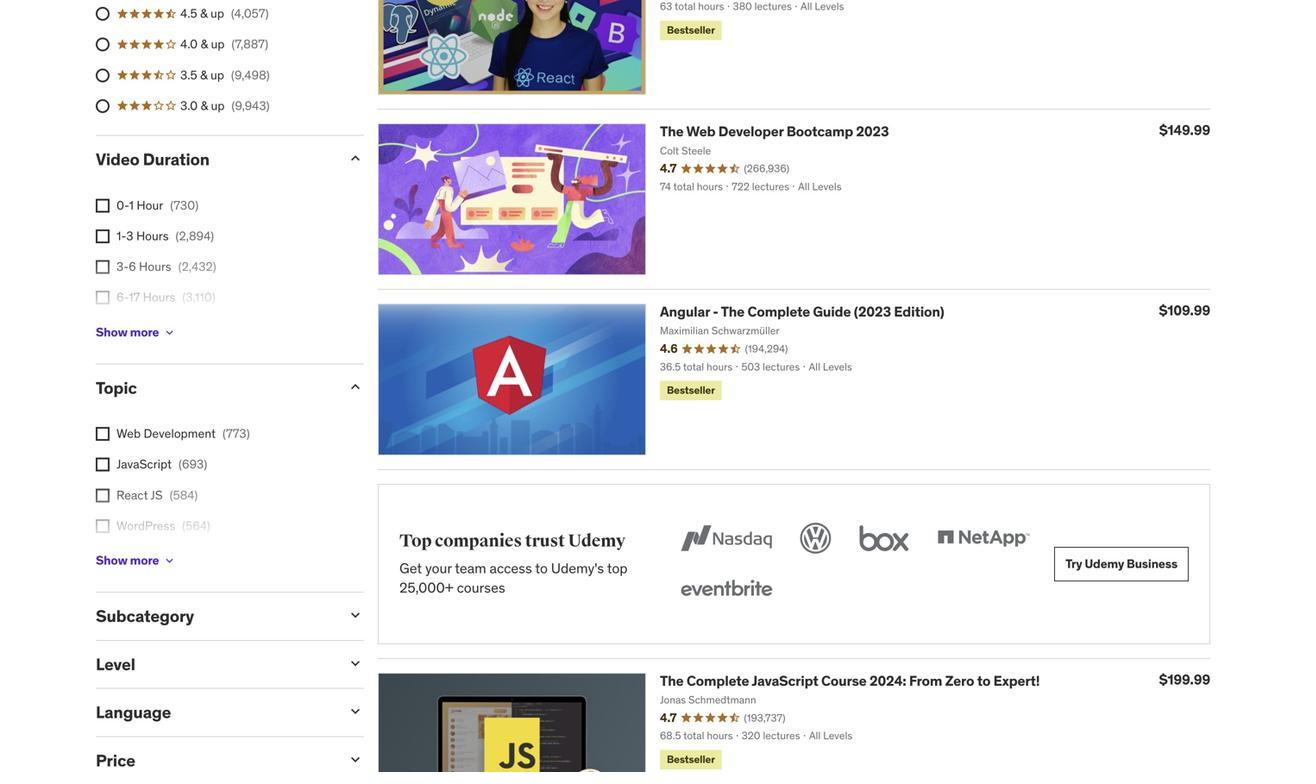 Task type: describe. For each thing, give the bounding box(es) containing it.
the complete javascript course 2024: from zero to expert! link
[[660, 672, 1040, 690]]

from
[[910, 672, 943, 690]]

more for video duration
[[130, 324, 159, 340]]

topic
[[96, 377, 137, 398]]

bestseller
[[667, 23, 715, 37]]

show for video duration
[[96, 324, 128, 340]]

25,000+
[[400, 579, 454, 597]]

1 horizontal spatial udemy
[[1085, 556, 1125, 572]]

small image for subcategory
[[347, 607, 364, 624]]

4.5
[[180, 6, 197, 21]]

the for complete
[[660, 672, 684, 690]]

netapp image
[[934, 519, 1033, 557]]

try
[[1066, 556, 1083, 572]]

video
[[96, 149, 140, 170]]

show for topic
[[96, 553, 128, 568]]

(584)
[[170, 487, 198, 503]]

video duration
[[96, 149, 210, 170]]

small image for topic
[[347, 378, 364, 396]]

-
[[713, 303, 719, 321]]

3.5
[[180, 67, 197, 83]]

3.5 & up (9,498)
[[180, 67, 270, 83]]

xsmall image for 6-
[[96, 291, 110, 305]]

courses
[[457, 579, 505, 597]]

3-6 hours (2,432)
[[117, 259, 216, 274]]

team
[[455, 560, 486, 578]]

udemy inside top companies trust udemy get your team access to udemy's top 25,000+ courses
[[568, 531, 626, 552]]

show more for topic
[[96, 553, 159, 568]]

level button
[[96, 654, 333, 675]]

course
[[822, 672, 867, 690]]

development
[[144, 426, 216, 442]]

show more for video duration
[[96, 324, 159, 340]]

xsmall image for react
[[96, 489, 110, 503]]

up for 4.0 & up
[[211, 36, 225, 52]]

up for 3.0 & up
[[211, 98, 225, 113]]

1 horizontal spatial web
[[687, 123, 716, 140]]

language button
[[96, 702, 333, 723]]

6
[[129, 259, 136, 274]]

topic button
[[96, 377, 333, 398]]

1 vertical spatial complete
[[687, 672, 750, 690]]

xsmall image for wordpress
[[96, 519, 110, 533]]

(2,432)
[[178, 259, 216, 274]]

1
[[129, 197, 134, 213]]

price button
[[96, 750, 333, 771]]

& for 4.0
[[201, 36, 208, 52]]

react
[[117, 487, 148, 503]]

0-1 hour (730)
[[117, 197, 199, 213]]

4.5 & up (4,057)
[[180, 6, 269, 21]]

3.0
[[180, 98, 198, 113]]

xsmall image down 6-17 hours (3,110)
[[163, 326, 176, 339]]

box image
[[855, 519, 913, 557]]

& for 3.0
[[201, 98, 208, 113]]

wordpress (564)
[[117, 518, 210, 534]]

zero
[[946, 672, 975, 690]]

react js (584)
[[117, 487, 198, 503]]

17+ hours
[[117, 320, 171, 336]]

angular - the complete guide (2023 edition)
[[660, 303, 945, 321]]

get
[[400, 560, 422, 578]]

your
[[425, 560, 452, 578]]

(693)
[[179, 457, 207, 472]]

hours for 6-17 hours
[[143, 290, 175, 305]]

volkswagen image
[[797, 519, 835, 557]]

try udemy business link
[[1055, 547, 1189, 581]]

hours for 1-3 hours
[[136, 228, 169, 244]]

0-
[[117, 197, 129, 213]]

hour
[[137, 197, 163, 213]]

price
[[96, 750, 135, 771]]

business
[[1127, 556, 1178, 572]]

(730)
[[170, 197, 199, 213]]

(7,887)
[[232, 36, 268, 52]]

duration
[[143, 149, 210, 170]]

hours for 3-6 hours
[[139, 259, 171, 274]]

trust
[[525, 531, 565, 552]]

17
[[129, 290, 140, 305]]

$109.99
[[1160, 302, 1211, 319]]

xsmall image for javascript
[[96, 458, 110, 472]]

the for web
[[660, 123, 684, 140]]

web development (773)
[[117, 426, 250, 442]]

(3,110)
[[182, 290, 215, 305]]

xsmall image for web
[[96, 427, 110, 441]]

2023
[[856, 123, 889, 140]]

language
[[96, 702, 171, 723]]

eventbrite image
[[677, 571, 776, 609]]



Task type: vqa. For each thing, say whether or not it's contained in the screenshot.
'strategies'
no



Task type: locate. For each thing, give the bounding box(es) containing it.
web
[[687, 123, 716, 140], [117, 426, 141, 442]]

xsmall image left 6-
[[96, 291, 110, 305]]

(2,894)
[[176, 228, 214, 244]]

$149.99
[[1160, 121, 1211, 139]]

javascript (693)
[[117, 457, 207, 472]]

(773)
[[223, 426, 250, 442]]

subcategory button
[[96, 606, 333, 627]]

show more button for video duration
[[96, 315, 176, 350]]

1 vertical spatial the
[[721, 303, 745, 321]]

the
[[660, 123, 684, 140], [721, 303, 745, 321], [660, 672, 684, 690]]

xsmall image down wordpress (564)
[[163, 554, 176, 568]]

bootcamp
[[787, 123, 854, 140]]

2 small image from the top
[[347, 751, 364, 769]]

xsmall image
[[96, 229, 110, 243], [96, 260, 110, 274], [96, 291, 110, 305], [96, 519, 110, 533], [163, 554, 176, 568]]

top
[[400, 531, 432, 552]]

to down trust
[[535, 560, 548, 578]]

guide
[[813, 303, 851, 321]]

the complete javascript course 2024: from zero to expert!
[[660, 672, 1040, 690]]

xsmall image left 'javascript (693)'
[[96, 458, 110, 472]]

subcategory
[[96, 606, 194, 627]]

show more button
[[96, 315, 176, 350], [96, 544, 176, 578]]

4 & from the top
[[201, 98, 208, 113]]

show down 6-
[[96, 324, 128, 340]]

1 show more from the top
[[96, 324, 159, 340]]

up right 4.5
[[211, 6, 224, 21]]

show more button for topic
[[96, 544, 176, 578]]

2 show from the top
[[96, 553, 128, 568]]

17+
[[117, 320, 135, 336]]

(564)
[[182, 518, 210, 534]]

1 horizontal spatial javascript
[[752, 672, 819, 690]]

hours
[[136, 228, 169, 244], [139, 259, 171, 274], [143, 290, 175, 305], [138, 320, 171, 336]]

udemy up udemy's
[[568, 531, 626, 552]]

nasdaq image
[[677, 519, 776, 557]]

0 vertical spatial web
[[687, 123, 716, 140]]

xsmall image down topic
[[96, 427, 110, 441]]

small image for video duration
[[347, 150, 364, 167]]

(2023
[[854, 303, 891, 321]]

hours right 3
[[136, 228, 169, 244]]

1 show from the top
[[96, 324, 128, 340]]

up right 3.0
[[211, 98, 225, 113]]

0 horizontal spatial javascript
[[117, 457, 172, 472]]

1 vertical spatial show
[[96, 553, 128, 568]]

developer
[[719, 123, 784, 140]]

wordpress
[[117, 518, 175, 534]]

more
[[130, 324, 159, 340], [130, 553, 159, 568]]

javascript up react
[[117, 457, 172, 472]]

hours right 17
[[143, 290, 175, 305]]

xsmall image left react
[[96, 489, 110, 503]]

1 & from the top
[[200, 6, 208, 21]]

1 more from the top
[[130, 324, 159, 340]]

companies
[[435, 531, 522, 552]]

0 horizontal spatial to
[[535, 560, 548, 578]]

to
[[535, 560, 548, 578], [978, 672, 991, 690]]

2 & from the top
[[201, 36, 208, 52]]

complete
[[748, 303, 810, 321], [687, 672, 750, 690]]

0 vertical spatial show more button
[[96, 315, 176, 350]]

$199.99
[[1160, 671, 1211, 689]]

up right 3.5
[[211, 67, 224, 83]]

4 up from the top
[[211, 98, 225, 113]]

3 up from the top
[[211, 67, 224, 83]]

2 more from the top
[[130, 553, 159, 568]]

1 vertical spatial show more button
[[96, 544, 176, 578]]

2 small image from the top
[[347, 378, 364, 396]]

2 up from the top
[[211, 36, 225, 52]]

0 vertical spatial show more
[[96, 324, 159, 340]]

0 horizontal spatial web
[[117, 426, 141, 442]]

expert!
[[994, 672, 1040, 690]]

0 horizontal spatial udemy
[[568, 531, 626, 552]]

& right "4.0"
[[201, 36, 208, 52]]

level
[[96, 654, 135, 675]]

show more down 6-
[[96, 324, 159, 340]]

up
[[211, 6, 224, 21], [211, 36, 225, 52], [211, 67, 224, 83], [211, 98, 225, 113]]

& for 3.5
[[200, 67, 208, 83]]

2 vertical spatial the
[[660, 672, 684, 690]]

1-3 hours (2,894)
[[117, 228, 214, 244]]

1 vertical spatial more
[[130, 553, 159, 568]]

& right 3.0
[[201, 98, 208, 113]]

javascript left course
[[752, 672, 819, 690]]

xsmall image for 1-
[[96, 229, 110, 243]]

show more down wordpress
[[96, 553, 159, 568]]

1 vertical spatial udemy
[[1085, 556, 1125, 572]]

up for 4.5 & up
[[211, 6, 224, 21]]

more for topic
[[130, 553, 159, 568]]

(9,943)
[[232, 98, 270, 113]]

1 small image from the top
[[347, 150, 364, 167]]

2 show more button from the top
[[96, 544, 176, 578]]

4.0 & up (7,887)
[[180, 36, 268, 52]]

3 small image from the top
[[347, 655, 364, 672]]

angular - the complete guide (2023 edition) link
[[660, 303, 945, 321]]

xsmall image for 3-
[[96, 260, 110, 274]]

1 vertical spatial small image
[[347, 751, 364, 769]]

1 vertical spatial javascript
[[752, 672, 819, 690]]

edition)
[[894, 303, 945, 321]]

0 vertical spatial to
[[535, 560, 548, 578]]

show more button down 17
[[96, 315, 176, 350]]

3 & from the top
[[200, 67, 208, 83]]

small image for level
[[347, 655, 364, 672]]

the web developer bootcamp 2023
[[660, 123, 889, 140]]

to inside top companies trust udemy get your team access to udemy's top 25,000+ courses
[[535, 560, 548, 578]]

small image
[[347, 150, 364, 167], [347, 378, 364, 396], [347, 655, 364, 672], [347, 703, 364, 720]]

udemy's
[[551, 560, 604, 578]]

& right 3.5
[[200, 67, 208, 83]]

php
[[117, 549, 141, 564]]

xsmall image for 0-
[[96, 199, 110, 213]]

more down wordpress
[[130, 553, 159, 568]]

hours right 17+
[[138, 320, 171, 336]]

the web developer bootcamp 2023 link
[[660, 123, 889, 140]]

top companies trust udemy get your team access to udemy's top 25,000+ courses
[[400, 531, 628, 597]]

4 small image from the top
[[347, 703, 364, 720]]

hours right 6
[[139, 259, 171, 274]]

to right zero
[[978, 672, 991, 690]]

2024:
[[870, 672, 907, 690]]

1 small image from the top
[[347, 607, 364, 624]]

2 show more from the top
[[96, 553, 159, 568]]

up for 3.5 & up
[[211, 67, 224, 83]]

small image
[[347, 607, 364, 624], [347, 751, 364, 769]]

top
[[607, 560, 628, 578]]

0 vertical spatial javascript
[[117, 457, 172, 472]]

3-
[[117, 259, 129, 274]]

access
[[490, 560, 532, 578]]

1-
[[117, 228, 126, 244]]

xsmall image left 3-
[[96, 260, 110, 274]]

0 vertical spatial more
[[130, 324, 159, 340]]

small image for price
[[347, 751, 364, 769]]

show down wordpress
[[96, 553, 128, 568]]

show more button down wordpress
[[96, 544, 176, 578]]

xsmall image inside show more "button"
[[163, 554, 176, 568]]

& right 4.5
[[200, 6, 208, 21]]

1 vertical spatial web
[[117, 426, 141, 442]]

1 up from the top
[[211, 6, 224, 21]]

6-
[[117, 290, 129, 305]]

web up 'javascript (693)'
[[117, 426, 141, 442]]

small image for language
[[347, 703, 364, 720]]

try udemy business
[[1066, 556, 1178, 572]]

3
[[126, 228, 133, 244]]

javascript
[[117, 457, 172, 472], [752, 672, 819, 690]]

4.0
[[180, 36, 198, 52]]

1 horizontal spatial to
[[978, 672, 991, 690]]

3.0 & up (9,943)
[[180, 98, 270, 113]]

0 vertical spatial the
[[660, 123, 684, 140]]

1 vertical spatial to
[[978, 672, 991, 690]]

0 vertical spatial small image
[[347, 607, 364, 624]]

xsmall image left 0-
[[96, 199, 110, 213]]

video duration button
[[96, 149, 333, 170]]

(4,057)
[[231, 6, 269, 21]]

(9,498)
[[231, 67, 270, 83]]

xsmall image left wordpress
[[96, 519, 110, 533]]

up right "4.0"
[[211, 36, 225, 52]]

more down 17
[[130, 324, 159, 340]]

&
[[200, 6, 208, 21], [201, 36, 208, 52], [200, 67, 208, 83], [201, 98, 208, 113]]

angular
[[660, 303, 710, 321]]

6-17 hours (3,110)
[[117, 290, 215, 305]]

0 vertical spatial complete
[[748, 303, 810, 321]]

& for 4.5
[[200, 6, 208, 21]]

0 vertical spatial udemy
[[568, 531, 626, 552]]

1 vertical spatial show more
[[96, 553, 159, 568]]

udemy right try
[[1085, 556, 1125, 572]]

web left developer
[[687, 123, 716, 140]]

1 show more button from the top
[[96, 315, 176, 350]]

js
[[151, 487, 163, 503]]

0 vertical spatial show
[[96, 324, 128, 340]]

xsmall image left 1-
[[96, 229, 110, 243]]

xsmall image
[[96, 199, 110, 213], [163, 326, 176, 339], [96, 427, 110, 441], [96, 458, 110, 472], [96, 489, 110, 503]]



